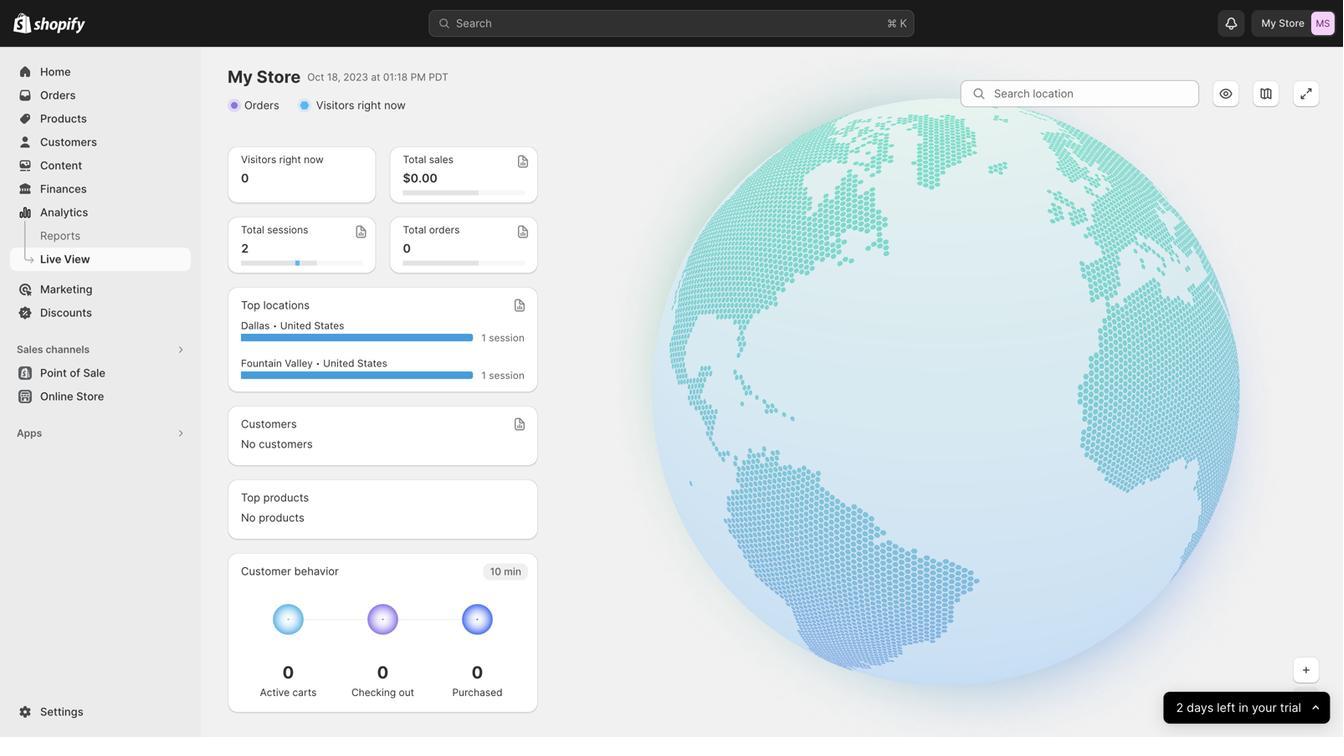 Task type: vqa. For each thing, say whether or not it's contained in the screenshot.
top "My"
yes



Task type: locate. For each thing, give the bounding box(es) containing it.
right
[[358, 99, 381, 112], [279, 154, 301, 166]]

0 horizontal spatial store
[[76, 390, 104, 403]]

1 horizontal spatial my
[[1261, 17, 1276, 29]]

2 vertical spatial store
[[76, 390, 104, 403]]

customers up no customers
[[241, 418, 297, 431]]

right inside visitors right now 0
[[279, 154, 301, 166]]

marketing
[[40, 283, 92, 296]]

live view
[[40, 253, 90, 266]]

point
[[40, 367, 67, 379]]

search
[[456, 17, 492, 30]]

total orders
[[403, 224, 460, 236]]

live view link
[[10, 248, 191, 271]]

0 vertical spatial my
[[1261, 17, 1276, 29]]

0 inside 0 checking out
[[377, 662, 389, 683]]

0 vertical spatial now
[[384, 99, 406, 112]]

top for top locations
[[241, 299, 260, 312]]

my left oct at the left of the page
[[228, 67, 253, 87]]

1 vertical spatial 2
[[1176, 701, 1183, 715]]

visitors right now
[[316, 99, 406, 112]]

customers link
[[10, 131, 191, 154]]

top inside top products no products
[[241, 491, 260, 504]]

2 inside dropdown button
[[1176, 701, 1183, 715]]

2 horizontal spatial store
[[1279, 17, 1305, 29]]

total for 0
[[403, 224, 426, 236]]

1 top from the top
[[241, 299, 260, 312]]

store inside button
[[76, 390, 104, 403]]

finances link
[[10, 177, 191, 201]]

home link
[[10, 60, 191, 84]]

visitors inside visitors right now 0
[[241, 154, 276, 166]]

0 horizontal spatial right
[[279, 154, 301, 166]]

0
[[241, 171, 249, 185], [403, 241, 411, 256], [283, 662, 294, 683], [377, 662, 389, 683], [472, 662, 483, 683]]

2 down total sessions
[[241, 241, 249, 256]]

0 for 0 checking out
[[377, 662, 389, 683]]

sales
[[429, 154, 453, 166]]

products
[[263, 491, 309, 504], [259, 511, 304, 524]]

customers down the products
[[40, 136, 97, 149]]

2 top from the top
[[241, 491, 260, 504]]

1 vertical spatial visitors
[[241, 154, 276, 166]]

right for visitors right now
[[358, 99, 381, 112]]

my store oct 18, 2023 at 01:18 pm pdt
[[228, 67, 448, 87]]

carts
[[292, 686, 317, 699]]

my
[[1261, 17, 1276, 29], [228, 67, 253, 87]]

visitors for visitors right now 0
[[241, 154, 276, 166]]

orders down home
[[40, 89, 76, 102]]

1 horizontal spatial right
[[358, 99, 381, 112]]

online store
[[40, 390, 104, 403]]

0 up the checking
[[377, 662, 389, 683]]

Search location text field
[[994, 80, 1199, 107]]

0 inside 0 purchased
[[472, 662, 483, 683]]

0 down total orders
[[403, 241, 411, 256]]

total up $0.00
[[403, 154, 426, 166]]

0 inside 0 active carts
[[283, 662, 294, 683]]

1 vertical spatial top
[[241, 491, 260, 504]]

2
[[241, 241, 249, 256], [1176, 701, 1183, 715]]

0 for 0
[[403, 241, 411, 256]]

view
[[64, 253, 90, 266]]

1 horizontal spatial store
[[257, 67, 301, 87]]

0 vertical spatial customers
[[40, 136, 97, 149]]

oct
[[307, 71, 324, 83]]

no
[[241, 438, 256, 451], [241, 511, 256, 524]]

total for $0.00
[[403, 154, 426, 166]]

0 vertical spatial top
[[241, 299, 260, 312]]

now
[[384, 99, 406, 112], [304, 154, 324, 166]]

1 vertical spatial store
[[257, 67, 301, 87]]

⌘
[[887, 17, 897, 30]]

now inside visitors right now 0
[[304, 154, 324, 166]]

live
[[40, 253, 61, 266]]

total left sessions
[[241, 224, 264, 236]]

of
[[70, 367, 80, 379]]

2 no from the top
[[241, 511, 256, 524]]

top products no products
[[241, 491, 309, 524]]

1 horizontal spatial 2
[[1176, 701, 1183, 715]]

1 vertical spatial my
[[228, 67, 253, 87]]

0 horizontal spatial visitors
[[241, 154, 276, 166]]

1 vertical spatial no
[[241, 511, 256, 524]]

my left my store image
[[1261, 17, 1276, 29]]

visitors up total sessions
[[241, 154, 276, 166]]

10
[[490, 566, 501, 578]]

0 vertical spatial no
[[241, 438, 256, 451]]

pdt
[[429, 71, 448, 83]]

top left locations
[[241, 299, 260, 312]]

⌘ k
[[887, 17, 907, 30]]

total sessions
[[241, 224, 308, 236]]

2 left days
[[1176, 701, 1183, 715]]

1 horizontal spatial visitors
[[316, 99, 354, 112]]

now down 01:18 on the top of the page
[[384, 99, 406, 112]]

shopify image
[[13, 13, 31, 33], [34, 17, 86, 34]]

1 vertical spatial right
[[279, 154, 301, 166]]

0 up total sessions
[[241, 171, 249, 185]]

no customers
[[241, 438, 313, 451]]

no up customer
[[241, 511, 256, 524]]

top
[[241, 299, 260, 312], [241, 491, 260, 504]]

k
[[900, 17, 907, 30]]

locations
[[263, 299, 310, 312]]

days
[[1187, 701, 1213, 715]]

0 horizontal spatial 2
[[241, 241, 249, 256]]

right up sessions
[[279, 154, 301, 166]]

at
[[371, 71, 380, 83]]

0 vertical spatial products
[[263, 491, 309, 504]]

sale
[[83, 367, 105, 379]]

0 vertical spatial visitors
[[316, 99, 354, 112]]

min
[[504, 566, 521, 578]]

now down visitors right now in the top left of the page
[[304, 154, 324, 166]]

in
[[1239, 701, 1248, 715]]

no left customers
[[241, 438, 256, 451]]

0 vertical spatial store
[[1279, 17, 1305, 29]]

right down at
[[358, 99, 381, 112]]

store down sale
[[76, 390, 104, 403]]

2 days left in your trial
[[1176, 701, 1301, 715]]

1 no from the top
[[241, 438, 256, 451]]

products down customers
[[263, 491, 309, 504]]

store
[[1279, 17, 1305, 29], [257, 67, 301, 87], [76, 390, 104, 403]]

0 horizontal spatial now
[[304, 154, 324, 166]]

0 vertical spatial right
[[358, 99, 381, 112]]

0 vertical spatial 2
[[241, 241, 249, 256]]

sales channels
[[17, 344, 90, 356]]

1 vertical spatial customers
[[241, 418, 297, 431]]

total
[[403, 154, 426, 166], [241, 224, 264, 236], [403, 224, 426, 236]]

total for 2
[[241, 224, 264, 236]]

total left orders
[[403, 224, 426, 236]]

orders up visitors right now 0
[[244, 99, 279, 112]]

2 for 2 days left in your trial
[[1176, 701, 1183, 715]]

visitors down '18,'
[[316, 99, 354, 112]]

out
[[399, 686, 414, 699]]

now for visitors right now
[[384, 99, 406, 112]]

customers
[[259, 438, 313, 451]]

0 for 0 purchased
[[472, 662, 483, 683]]

point of sale link
[[10, 362, 191, 385]]

top down no customers
[[241, 491, 260, 504]]

purchased
[[452, 686, 503, 699]]

top for top products no products
[[241, 491, 260, 504]]

0 up active on the left bottom of the page
[[283, 662, 294, 683]]

1 vertical spatial now
[[304, 154, 324, 166]]

reports
[[40, 229, 80, 242]]

store left my store image
[[1279, 17, 1305, 29]]

customers
[[40, 136, 97, 149], [241, 418, 297, 431]]

orders
[[429, 224, 460, 236]]

1 horizontal spatial now
[[384, 99, 406, 112]]

0 up purchased at the bottom
[[472, 662, 483, 683]]

2 days left in your trial button
[[1163, 692, 1330, 724]]

finances
[[40, 182, 87, 195]]

reports link
[[10, 224, 191, 248]]

visitors
[[316, 99, 354, 112], [241, 154, 276, 166]]

marketing link
[[10, 278, 191, 301]]

0 for 0 active carts
[[283, 662, 294, 683]]

0 horizontal spatial shopify image
[[13, 13, 31, 33]]

0 horizontal spatial my
[[228, 67, 253, 87]]

point of sale button
[[0, 362, 201, 385]]

products up customer behavior
[[259, 511, 304, 524]]

store left oct at the left of the page
[[257, 67, 301, 87]]

0 horizontal spatial customers
[[40, 136, 97, 149]]



Task type: describe. For each thing, give the bounding box(es) containing it.
$0.00
[[403, 171, 437, 185]]

settings link
[[10, 700, 191, 724]]

2 for 2
[[241, 241, 249, 256]]

store for my store oct 18, 2023 at 01:18 pm pdt
[[257, 67, 301, 87]]

visitors right now 0
[[241, 154, 324, 185]]

online store link
[[10, 385, 191, 408]]

online store button
[[0, 385, 201, 408]]

store for online store
[[76, 390, 104, 403]]

your
[[1252, 701, 1277, 715]]

content
[[40, 159, 82, 172]]

visitors for visitors right now
[[316, 99, 354, 112]]

customer behavior
[[241, 565, 339, 578]]

0 purchased
[[452, 662, 503, 699]]

18,
[[327, 71, 341, 83]]

customer
[[241, 565, 291, 578]]

0 checking out
[[351, 662, 414, 699]]

1 horizontal spatial shopify image
[[34, 17, 86, 34]]

10 min
[[490, 566, 521, 578]]

apps button
[[10, 422, 191, 445]]

trial
[[1280, 701, 1301, 715]]

discounts
[[40, 306, 92, 319]]

store for my store
[[1279, 17, 1305, 29]]

products
[[40, 112, 87, 125]]

0 horizontal spatial orders
[[40, 89, 76, 102]]

1 vertical spatial products
[[259, 511, 304, 524]]

my for my store oct 18, 2023 at 01:18 pm pdt
[[228, 67, 253, 87]]

2023
[[343, 71, 368, 83]]

home
[[40, 65, 71, 78]]

content link
[[10, 154, 191, 177]]

left
[[1217, 701, 1235, 715]]

total sales
[[403, 154, 453, 166]]

checking
[[351, 686, 396, 699]]

sales
[[17, 344, 43, 356]]

my store image
[[1311, 12, 1335, 35]]

0 active carts
[[260, 662, 317, 699]]

my store
[[1261, 17, 1305, 29]]

analytics link
[[10, 201, 191, 224]]

sales channels button
[[10, 338, 191, 362]]

channels
[[46, 344, 90, 356]]

1 horizontal spatial orders
[[244, 99, 279, 112]]

active
[[260, 686, 290, 699]]

discounts link
[[10, 301, 191, 325]]

orders link
[[10, 84, 191, 107]]

my for my store
[[1261, 17, 1276, 29]]

0 inside visitors right now 0
[[241, 171, 249, 185]]

right for visitors right now 0
[[279, 154, 301, 166]]

customers inside customers link
[[40, 136, 97, 149]]

point of sale
[[40, 367, 105, 379]]

apps
[[17, 427, 42, 439]]

01:18
[[383, 71, 408, 83]]

analytics
[[40, 206, 88, 219]]

products link
[[10, 107, 191, 131]]

pm
[[411, 71, 426, 83]]

online
[[40, 390, 73, 403]]

no inside top products no products
[[241, 511, 256, 524]]

behavior
[[294, 565, 339, 578]]

top locations
[[241, 299, 310, 312]]

now for visitors right now 0
[[304, 154, 324, 166]]

1 horizontal spatial customers
[[241, 418, 297, 431]]

sessions
[[267, 224, 308, 236]]

settings
[[40, 705, 83, 718]]



